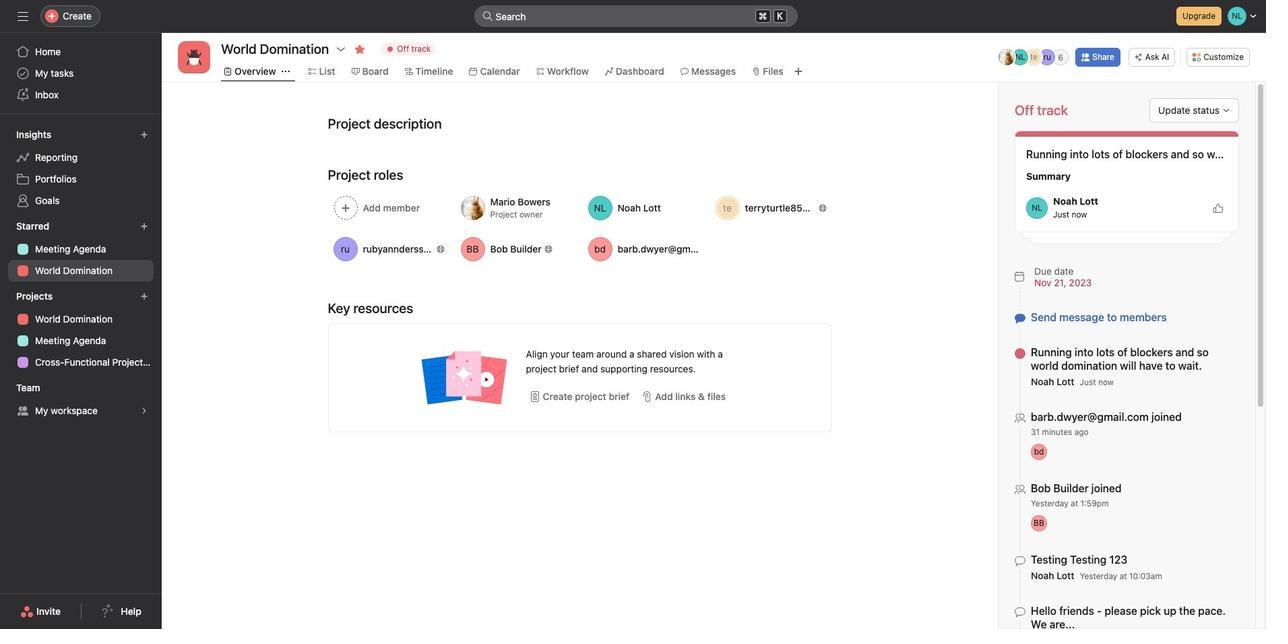 Task type: vqa. For each thing, say whether or not it's contained in the screenshot.
Add task button
no



Task type: locate. For each thing, give the bounding box(es) containing it.
starred element
[[0, 214, 162, 284]]

insights element
[[0, 123, 162, 214]]

update status image
[[1223, 106, 1231, 115]]

show options image
[[336, 44, 347, 55]]

Search tasks, projects, and more text field
[[474, 5, 798, 27]]

bug image
[[186, 49, 202, 65]]

teams element
[[0, 376, 162, 425]]

remove from starred image
[[355, 44, 365, 55]]

None field
[[474, 5, 798, 27]]

new project or portfolio image
[[140, 293, 148, 301]]

projects element
[[0, 284, 162, 376]]



Task type: describe. For each thing, give the bounding box(es) containing it.
see details, my workspace image
[[140, 407, 148, 415]]

tab actions image
[[281, 67, 290, 75]]

0 likes. click to like this task image
[[1213, 203, 1224, 213]]

latest status update element
[[1015, 131, 1239, 233]]

hide sidebar image
[[18, 11, 28, 22]]

global element
[[0, 33, 162, 114]]

prominent image
[[482, 11, 493, 22]]

new insights image
[[140, 131, 148, 139]]

add tab image
[[793, 66, 804, 77]]

add items to starred image
[[140, 222, 148, 230]]



